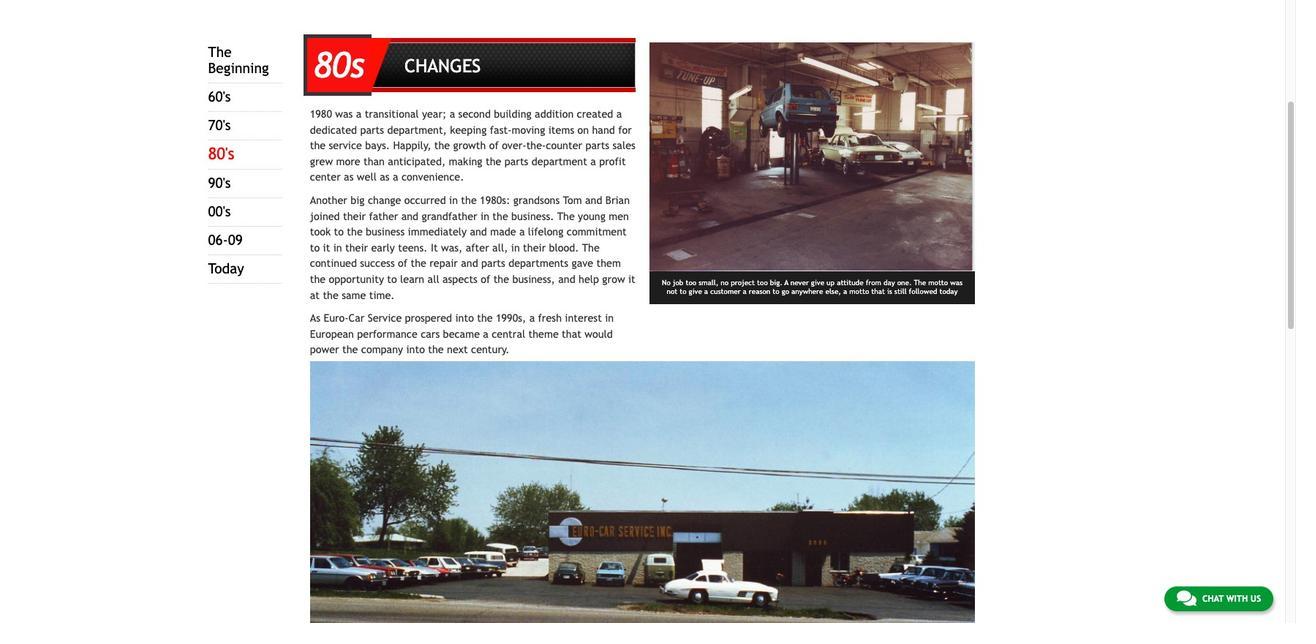 Task type: vqa. For each thing, say whether or not it's contained in the screenshot.
prospered at left
yes



Task type: locate. For each thing, give the bounding box(es) containing it.
1 too from the left
[[686, 279, 697, 287]]

1 horizontal spatial into
[[456, 312, 474, 324]]

0 horizontal spatial into
[[407, 344, 425, 356]]

it down took
[[323, 241, 330, 254]]

project
[[731, 279, 755, 287]]

grow
[[603, 273, 626, 285]]

was
[[335, 108, 353, 120], [951, 279, 963, 287]]

tom
[[563, 194, 582, 206]]

a right made
[[520, 226, 525, 238]]

1 horizontal spatial as
[[380, 171, 390, 183]]

addition
[[535, 108, 574, 120]]

a down small, at the top right of the page
[[705, 288, 709, 296]]

to up time.
[[387, 273, 397, 285]]

men
[[609, 210, 629, 222]]

into
[[456, 312, 474, 324], [407, 344, 425, 356]]

06-
[[208, 232, 228, 248]]

80's link
[[208, 144, 235, 163]]

from
[[866, 279, 882, 287]]

their down "big"
[[343, 210, 366, 222]]

parts
[[360, 123, 384, 136], [586, 139, 610, 152], [505, 155, 529, 167], [482, 257, 506, 270]]

in down 1980s:
[[481, 210, 490, 222]]

motto down attitude at top
[[850, 288, 870, 296]]

occurred
[[405, 194, 446, 206]]

over-
[[502, 139, 527, 152]]

0 vertical spatial was
[[335, 108, 353, 120]]

chat with us link
[[1165, 587, 1274, 612]]

0 horizontal spatial as
[[344, 171, 354, 183]]

1 vertical spatial give
[[689, 288, 703, 296]]

the
[[208, 44, 232, 60], [558, 210, 575, 222], [582, 241, 600, 254], [915, 279, 927, 287]]

1 horizontal spatial too
[[758, 279, 768, 287]]

the up followed
[[915, 279, 927, 287]]

as right well at the top
[[380, 171, 390, 183]]

too right 'job'
[[686, 279, 697, 287]]

next
[[447, 344, 468, 356]]

the up the 60's in the left top of the page
[[208, 44, 232, 60]]

of up learn
[[398, 257, 408, 270]]

made
[[491, 226, 516, 238]]

of right aspects on the left top
[[481, 273, 491, 285]]

reason
[[749, 288, 771, 296]]

with
[[1227, 594, 1249, 605]]

into up the became
[[456, 312, 474, 324]]

0 horizontal spatial too
[[686, 279, 697, 287]]

was up dedicated
[[335, 108, 353, 120]]

06-09 link
[[208, 232, 243, 248]]

a right year;
[[450, 108, 455, 120]]

motto
[[929, 279, 949, 287], [850, 288, 870, 296]]

the down tom
[[558, 210, 575, 222]]

car
[[349, 312, 365, 324]]

not
[[667, 288, 678, 296]]

00's link
[[208, 204, 231, 220]]

1 vertical spatial motto
[[850, 288, 870, 296]]

comments image
[[1178, 590, 1197, 608]]

beginning
[[208, 60, 269, 76]]

happily,
[[393, 139, 431, 152]]

created
[[577, 108, 614, 120]]

0 horizontal spatial that
[[562, 328, 582, 340]]

well
[[357, 171, 377, 183]]

into down the 'cars' at the bottom
[[407, 344, 425, 356]]

anticipated,
[[388, 155, 446, 167]]

the up made
[[493, 210, 509, 222]]

and down after
[[461, 257, 479, 270]]

1 horizontal spatial give
[[812, 279, 825, 287]]

day
[[884, 279, 896, 287]]

was inside no job too small, no project too big. a never give up attitude from day one. the motto was not to give a customer a reason to go anywhere else, a motto that is still followed today
[[951, 279, 963, 287]]

give down small, at the top right of the page
[[689, 288, 703, 296]]

1 horizontal spatial that
[[872, 288, 886, 296]]

their
[[343, 210, 366, 222], [345, 241, 368, 254], [523, 241, 546, 254]]

of inside 1980 was a transitional year; a second building addition created a dedicated parts department,       keeping fast-moving items on hand for the service bays. happily, the growth of over-the-counter       parts sales grew more than anticipated, making the parts department a profit center as well as a       convenience.
[[489, 139, 499, 152]]

1 vertical spatial that
[[562, 328, 582, 340]]

year;
[[422, 108, 447, 120]]

go
[[782, 288, 790, 296]]

still
[[895, 288, 907, 296]]

that down 'from'
[[872, 288, 886, 296]]

it right the grow
[[629, 273, 636, 285]]

to down big.
[[773, 288, 780, 296]]

as
[[344, 171, 354, 183], [380, 171, 390, 183]]

service
[[368, 312, 402, 324]]

0 vertical spatial of
[[489, 139, 499, 152]]

department,
[[388, 123, 447, 136]]

department
[[532, 155, 588, 167]]

their up success
[[345, 241, 368, 254]]

change
[[368, 194, 401, 206]]

and left help at the left
[[559, 273, 576, 285]]

parts down hand
[[586, 139, 610, 152]]

the right at
[[323, 289, 339, 301]]

center
[[310, 171, 341, 183]]

father
[[369, 210, 398, 222]]

motto up today
[[929, 279, 949, 287]]

too up reason
[[758, 279, 768, 287]]

no job too small, no project too big. a never give up attitude from day one. the motto was not to give a customer a reason to go anywhere else, a motto that is still followed today
[[662, 279, 963, 296]]

never
[[791, 279, 809, 287]]

as down more
[[344, 171, 354, 183]]

it
[[323, 241, 330, 254], [629, 273, 636, 285]]

and up the "young"
[[586, 194, 603, 206]]

another big change occurred in the 1980s: grandsons tom and brian joined their father and grandfather       in the business. the young men took to the business immediately and made a lifelong commitment to it in       their early teens. it was, after all, in their blood. the continued success of the repair and parts       departments gave them the opportunity to learn all aspects of the business, and help grow it at the       same time.
[[310, 194, 636, 301]]

dedicated
[[310, 123, 357, 136]]

a
[[785, 279, 789, 287]]

chat with us
[[1203, 594, 1262, 605]]

the beginning link
[[208, 44, 269, 76]]

that down interest
[[562, 328, 582, 340]]

as
[[310, 312, 321, 324]]

70's link
[[208, 117, 231, 133]]

a up century.
[[483, 328, 489, 340]]

took
[[310, 226, 331, 238]]

too
[[686, 279, 697, 287], [758, 279, 768, 287]]

no
[[721, 279, 729, 287]]

one.
[[898, 279, 912, 287]]

0 horizontal spatial it
[[323, 241, 330, 254]]

1 as from the left
[[344, 171, 354, 183]]

that inside as euro-car service prospered into the 1990s, a fresh interest in european performance cars       became a central theme that would power the company into the next century.
[[562, 328, 582, 340]]

give left the up
[[812, 279, 825, 287]]

the down all, at the left top of the page
[[494, 273, 509, 285]]

of
[[489, 139, 499, 152], [398, 257, 408, 270], [481, 273, 491, 285]]

in up would
[[605, 312, 614, 324]]

the right making
[[486, 155, 502, 167]]

was up today
[[951, 279, 963, 287]]

the
[[310, 139, 326, 152], [435, 139, 450, 152], [486, 155, 502, 167], [461, 194, 477, 206], [493, 210, 509, 222], [347, 226, 363, 238], [411, 257, 427, 270], [310, 273, 326, 285], [494, 273, 509, 285], [323, 289, 339, 301], [477, 312, 493, 324], [343, 344, 358, 356], [428, 344, 444, 356]]

0 vertical spatial give
[[812, 279, 825, 287]]

1 horizontal spatial it
[[629, 273, 636, 285]]

grew
[[310, 155, 333, 167]]

0 horizontal spatial was
[[335, 108, 353, 120]]

2 vertical spatial of
[[481, 273, 491, 285]]

80s
[[314, 45, 365, 86]]

today
[[208, 261, 244, 277]]

in up the continued
[[334, 241, 342, 254]]

business.
[[512, 210, 555, 222]]

0 horizontal spatial motto
[[850, 288, 870, 296]]

parts down all, at the left top of the page
[[482, 257, 506, 270]]

transitional
[[365, 108, 419, 120]]

was inside 1980 was a transitional year; a second building addition created a dedicated parts department,       keeping fast-moving items on hand for the service bays. happily, the growth of over-the-counter       parts sales grew more than anticipated, making the parts department a profit center as well as a       convenience.
[[335, 108, 353, 120]]

help
[[579, 273, 599, 285]]

departments
[[509, 257, 569, 270]]

1980
[[310, 108, 332, 120]]

1 horizontal spatial was
[[951, 279, 963, 287]]

business,
[[513, 273, 555, 285]]

0 vertical spatial that
[[872, 288, 886, 296]]

today link
[[208, 261, 244, 277]]

1 vertical spatial was
[[951, 279, 963, 287]]

a down attitude at top
[[844, 288, 848, 296]]

1 horizontal spatial motto
[[929, 279, 949, 287]]

century.
[[471, 344, 510, 356]]

of down "fast-"
[[489, 139, 499, 152]]

commitment
[[567, 226, 627, 238]]

and down occurred
[[402, 210, 419, 222]]

the left business
[[347, 226, 363, 238]]



Task type: describe. For each thing, give the bounding box(es) containing it.
european
[[310, 328, 354, 340]]

a left fresh
[[530, 312, 535, 324]]

80's
[[208, 144, 235, 163]]

the up grew
[[310, 139, 326, 152]]

a up dedicated
[[356, 108, 362, 120]]

after
[[466, 241, 489, 254]]

learn
[[400, 273, 425, 285]]

the down the 'cars' at the bottom
[[428, 344, 444, 356]]

no
[[662, 279, 671, 287]]

bays.
[[365, 139, 390, 152]]

all
[[428, 273, 440, 285]]

parts down over-
[[505, 155, 529, 167]]

service
[[329, 139, 362, 152]]

up
[[827, 279, 835, 287]]

the down 'european'
[[343, 344, 358, 356]]

same
[[342, 289, 366, 301]]

items
[[549, 123, 575, 136]]

90's link
[[208, 175, 231, 191]]

sales
[[613, 139, 636, 152]]

the left 1990s,
[[477, 312, 493, 324]]

customer
[[711, 288, 741, 296]]

a down project
[[743, 288, 747, 296]]

a inside another big change occurred in the 1980s: grandsons tom and brian joined their father and grandfather       in the business. the young men took to the business immediately and made a lifelong commitment to it in       their early teens. it was, after all, in their blood. the continued success of the repair and parts       departments gave them the opportunity to learn all aspects of the business, and help grow it at the       same time.
[[520, 226, 525, 238]]

building
[[494, 108, 532, 120]]

fast-
[[490, 123, 512, 136]]

0 vertical spatial motto
[[929, 279, 949, 287]]

is
[[888, 288, 893, 296]]

in up the grandfather
[[449, 194, 458, 206]]

the-
[[527, 139, 546, 152]]

the down commitment
[[582, 241, 600, 254]]

their up departments in the left top of the page
[[523, 241, 546, 254]]

for
[[619, 123, 632, 136]]

to right took
[[334, 226, 344, 238]]

on
[[578, 123, 589, 136]]

00's
[[208, 204, 231, 220]]

second
[[459, 108, 491, 120]]

parts inside another big change occurred in the 1980s: grandsons tom and brian joined their father and grandfather       in the business. the young men took to the business immediately and made a lifelong commitment to it in       their early teens. it was, after all, in their blood. the continued success of the repair and parts       departments gave them the opportunity to learn all aspects of the business, and help grow it at the       same time.
[[482, 257, 506, 270]]

counter
[[546, 139, 583, 152]]

blood.
[[549, 241, 579, 254]]

convenience.
[[402, 171, 464, 183]]

and up after
[[470, 226, 487, 238]]

company
[[361, 344, 403, 356]]

06-09
[[208, 232, 243, 248]]

the up at
[[310, 273, 326, 285]]

fresh
[[538, 312, 562, 324]]

opportunity
[[329, 273, 384, 285]]

the inside no job too small, no project too big. a never give up attitude from day one. the motto was not to give a customer a reason to go anywhere else, a motto that is still followed today
[[915, 279, 927, 287]]

than
[[364, 155, 385, 167]]

success
[[360, 257, 395, 270]]

70's
[[208, 117, 231, 133]]

chat
[[1203, 594, 1225, 605]]

1 vertical spatial it
[[629, 273, 636, 285]]

0 vertical spatial into
[[456, 312, 474, 324]]

1990s,
[[496, 312, 526, 324]]

the inside the beginning
[[208, 44, 232, 60]]

as euro-car service prospered into the 1990s, a fresh interest in european performance cars       became a central theme that would power the company into the next century.
[[310, 312, 614, 356]]

that inside no job too small, no project too big. a never give up attitude from day one. the motto was not to give a customer a reason to go anywhere else, a motto that is still followed today
[[872, 288, 886, 296]]

early
[[371, 241, 395, 254]]

it
[[431, 241, 438, 254]]

aspects
[[443, 273, 478, 285]]

euro-
[[324, 312, 349, 324]]

grandsons
[[514, 194, 560, 206]]

60's link
[[208, 89, 231, 105]]

in right all, at the left top of the page
[[511, 241, 520, 254]]

the left growth
[[435, 139, 450, 152]]

small,
[[699, 279, 719, 287]]

time.
[[369, 289, 395, 301]]

else,
[[826, 288, 842, 296]]

a left profit
[[591, 155, 596, 167]]

the up the grandfather
[[461, 194, 477, 206]]

0 vertical spatial it
[[323, 241, 330, 254]]

would
[[585, 328, 613, 340]]

gave
[[572, 257, 594, 270]]

them
[[597, 257, 621, 270]]

a up for
[[617, 108, 622, 120]]

parts up bays.
[[360, 123, 384, 136]]

brian
[[606, 194, 630, 206]]

growth
[[453, 139, 486, 152]]

attitude
[[837, 279, 864, 287]]

followed
[[910, 288, 938, 296]]

central
[[492, 328, 526, 340]]

to down 'job'
[[680, 288, 687, 296]]

in inside as euro-car service prospered into the 1990s, a fresh interest in european performance cars       became a central theme that would power the company into the next century.
[[605, 312, 614, 324]]

the down teens.
[[411, 257, 427, 270]]

lifelong
[[528, 226, 564, 238]]

all,
[[493, 241, 508, 254]]

repair
[[430, 257, 458, 270]]

to down took
[[310, 241, 320, 254]]

1 vertical spatial into
[[407, 344, 425, 356]]

1980s:
[[480, 194, 510, 206]]

big
[[351, 194, 365, 206]]

interest
[[565, 312, 602, 324]]

cars
[[421, 328, 440, 340]]

making
[[449, 155, 483, 167]]

us
[[1251, 594, 1262, 605]]

a up change
[[393, 171, 399, 183]]

1980 was a transitional year; a second building addition created a dedicated parts department,       keeping fast-moving items on hand for the service bays. happily, the growth of over-the-counter       parts sales grew more than anticipated, making the parts department a profit center as well as a       convenience.
[[310, 108, 636, 183]]

0 horizontal spatial give
[[689, 288, 703, 296]]

big.
[[771, 279, 783, 287]]

moving
[[512, 123, 546, 136]]

hand
[[592, 123, 615, 136]]

60's
[[208, 89, 231, 105]]

2 too from the left
[[758, 279, 768, 287]]

the beginning
[[208, 44, 269, 76]]

at
[[310, 289, 320, 301]]

another
[[310, 194, 348, 206]]

2 as from the left
[[380, 171, 390, 183]]

became
[[443, 328, 480, 340]]

continued
[[310, 257, 357, 270]]

1 vertical spatial of
[[398, 257, 408, 270]]

more
[[336, 155, 361, 167]]



